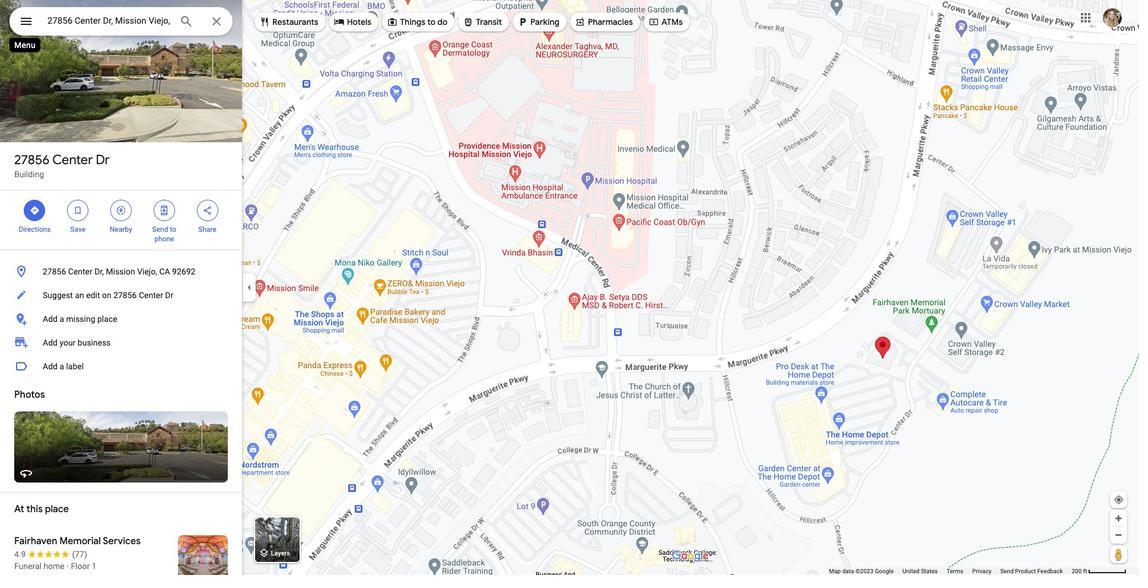 Task type: vqa. For each thing, say whether or not it's contained in the screenshot.


Task type: describe. For each thing, give the bounding box(es) containing it.
send to phone
[[152, 226, 176, 243]]


[[649, 15, 659, 28]]

 restaurants
[[259, 15, 318, 28]]

funeral home · floor 1
[[14, 562, 96, 571]]

 things to do
[[387, 15, 448, 28]]

nearby
[[110, 226, 132, 234]]

(77)
[[72, 550, 87, 560]]

add your business link
[[0, 331, 242, 355]]


[[575, 15, 586, 28]]


[[463, 15, 474, 28]]

add for add a label
[[43, 362, 58, 371]]

dr,
[[94, 267, 104, 277]]

add a label
[[43, 362, 84, 371]]

92692
[[172, 267, 195, 277]]

show street view coverage image
[[1110, 546, 1128, 564]]

building
[[14, 170, 44, 179]]

add your business
[[43, 338, 111, 348]]

4.9 stars 77 reviews image
[[14, 549, 87, 561]]

suggest an edit on 27856 center dr button
[[0, 284, 242, 307]]

united
[[903, 569, 920, 575]]

send product feedback
[[1001, 569, 1063, 575]]

directions
[[19, 226, 51, 234]]


[[518, 15, 528, 28]]

parking
[[531, 17, 560, 27]]

united states
[[903, 569, 938, 575]]

google
[[875, 569, 894, 575]]

center for dr,
[[68, 267, 92, 277]]

dr inside 27856 center dr building
[[96, 152, 110, 169]]

200 ft button
[[1072, 569, 1127, 575]]

product
[[1015, 569, 1036, 575]]

floor
[[71, 562, 90, 571]]

data
[[842, 569, 854, 575]]

suggest
[[43, 291, 73, 300]]

27856 for dr,
[[43, 267, 66, 277]]

photos
[[14, 389, 45, 401]]

 hotels
[[334, 15, 372, 28]]

missing
[[66, 315, 95, 324]]

google account: michelle dermenjian  
(michelle.dermenjian@adept.ai) image
[[1103, 8, 1122, 27]]

zoom out image
[[1114, 531, 1123, 540]]

home
[[44, 562, 65, 571]]

place inside button
[[97, 315, 117, 324]]


[[202, 204, 213, 217]]

27856 for dr
[[14, 152, 50, 169]]

an
[[75, 291, 84, 300]]

label
[[66, 362, 84, 371]]

mission
[[106, 267, 135, 277]]

edit
[[86, 291, 100, 300]]

do
[[438, 17, 448, 27]]


[[387, 15, 398, 28]]

none field inside 27856 center dr, mission viejo, ca 92692 field
[[47, 14, 170, 28]]

terms button
[[947, 568, 964, 576]]

map data ©2023 google
[[829, 569, 894, 575]]


[[116, 204, 126, 217]]

©2023
[[856, 569, 874, 575]]

27856 center dr main content
[[0, 0, 242, 576]]

 parking
[[518, 15, 560, 28]]

funeral
[[14, 562, 42, 571]]

1 vertical spatial place
[[45, 504, 69, 516]]

map
[[829, 569, 841, 575]]

27856 center dr building
[[14, 152, 110, 179]]

dr inside button
[[165, 291, 173, 300]]

privacy button
[[973, 568, 992, 576]]


[[29, 204, 40, 217]]

layers
[[271, 550, 290, 558]]

4.9
[[14, 550, 26, 560]]

2 vertical spatial center
[[139, 291, 163, 300]]


[[334, 15, 345, 28]]

things
[[400, 17, 426, 27]]


[[159, 204, 170, 217]]

27856 center dr, mission viejo, ca 92692
[[43, 267, 195, 277]]

27856 Center Dr, Mission Viejo, CA 92692 field
[[9, 7, 233, 36]]

save
[[70, 226, 85, 234]]

200
[[1072, 569, 1082, 575]]

ft
[[1083, 569, 1087, 575]]


[[73, 204, 83, 217]]

center for dr
[[52, 152, 93, 169]]

ca
[[159, 267, 170, 277]]



Task type: locate. For each thing, give the bounding box(es) containing it.
2 a from the top
[[60, 362, 64, 371]]

restaurants
[[272, 17, 318, 27]]

add inside button
[[43, 362, 58, 371]]

send for send to phone
[[152, 226, 168, 234]]

collapse side panel image
[[243, 281, 256, 294]]

a inside button
[[60, 315, 64, 324]]

center
[[52, 152, 93, 169], [68, 267, 92, 277], [139, 291, 163, 300]]


[[259, 15, 270, 28]]

atms
[[662, 17, 683, 27]]

 atms
[[649, 15, 683, 28]]

0 vertical spatial a
[[60, 315, 64, 324]]

to inside "send to phone"
[[170, 226, 176, 234]]

send product feedback button
[[1001, 568, 1063, 576]]

add left "label"
[[43, 362, 58, 371]]

0 horizontal spatial place
[[45, 504, 69, 516]]

send
[[152, 226, 168, 234], [1001, 569, 1014, 575]]

place
[[97, 315, 117, 324], [45, 504, 69, 516]]

states
[[921, 569, 938, 575]]

suggest an edit on 27856 center dr
[[43, 291, 173, 300]]

hotels
[[347, 17, 372, 27]]

google maps element
[[0, 0, 1139, 576]]

add for add your business
[[43, 338, 58, 348]]

place right this
[[45, 504, 69, 516]]

1 a from the top
[[60, 315, 64, 324]]

27856 right on
[[113, 291, 137, 300]]

footer
[[829, 568, 1072, 576]]

send up phone
[[152, 226, 168, 234]]

0 vertical spatial to
[[427, 17, 436, 27]]

0 horizontal spatial dr
[[96, 152, 110, 169]]

None field
[[47, 14, 170, 28]]

1 vertical spatial a
[[60, 362, 64, 371]]

1 horizontal spatial place
[[97, 315, 117, 324]]

add a label button
[[0, 355, 242, 379]]

to
[[427, 17, 436, 27], [170, 226, 176, 234]]

add for add a missing place
[[43, 315, 58, 324]]

a
[[60, 315, 64, 324], [60, 362, 64, 371]]

add left your
[[43, 338, 58, 348]]

transit
[[476, 17, 502, 27]]

footer inside 'google maps' element
[[829, 568, 1072, 576]]

your
[[60, 338, 76, 348]]

1 vertical spatial to
[[170, 226, 176, 234]]

27856 up suggest
[[43, 267, 66, 277]]

a left "label"
[[60, 362, 64, 371]]

1 horizontal spatial to
[[427, 17, 436, 27]]

center inside 27856 center dr building
[[52, 152, 93, 169]]

send for send product feedback
[[1001, 569, 1014, 575]]

send inside "send to phone"
[[152, 226, 168, 234]]

services
[[103, 536, 141, 548]]

share
[[198, 226, 217, 234]]

·
[[67, 562, 69, 571]]

0 vertical spatial dr
[[96, 152, 110, 169]]

0 vertical spatial 27856
[[14, 152, 50, 169]]

actions for 27856 center dr region
[[0, 190, 242, 250]]

27856 inside 27856 center dr building
[[14, 152, 50, 169]]

 search field
[[9, 7, 233, 38]]

a left missing
[[60, 315, 64, 324]]

viejo,
[[137, 267, 157, 277]]

0 vertical spatial place
[[97, 315, 117, 324]]

1 horizontal spatial dr
[[165, 291, 173, 300]]

united states button
[[903, 568, 938, 576]]

27856
[[14, 152, 50, 169], [43, 267, 66, 277], [113, 291, 137, 300]]

1
[[92, 562, 96, 571]]

center down viejo,
[[139, 291, 163, 300]]

to inside  things to do
[[427, 17, 436, 27]]

1 vertical spatial add
[[43, 338, 58, 348]]

a for missing
[[60, 315, 64, 324]]

send inside button
[[1001, 569, 1014, 575]]

on
[[102, 291, 111, 300]]

add
[[43, 315, 58, 324], [43, 338, 58, 348], [43, 362, 58, 371]]

pharmacies
[[588, 17, 633, 27]]

1 vertical spatial dr
[[165, 291, 173, 300]]

zoom in image
[[1114, 515, 1123, 523]]

add down suggest
[[43, 315, 58, 324]]

a for label
[[60, 362, 64, 371]]

send left product
[[1001, 569, 1014, 575]]

2 vertical spatial add
[[43, 362, 58, 371]]

1 vertical spatial send
[[1001, 569, 1014, 575]]

memorial
[[60, 536, 101, 548]]

1 vertical spatial 27856
[[43, 267, 66, 277]]

fairhaven
[[14, 536, 57, 548]]

privacy
[[973, 569, 992, 575]]

at this place
[[14, 504, 69, 516]]

dr
[[96, 152, 110, 169], [165, 291, 173, 300]]

27856 up building
[[14, 152, 50, 169]]

 pharmacies
[[575, 15, 633, 28]]

this
[[26, 504, 43, 516]]

200 ft
[[1072, 569, 1087, 575]]

to left do
[[427, 17, 436, 27]]

phone
[[154, 235, 174, 243]]

terms
[[947, 569, 964, 575]]

0 vertical spatial send
[[152, 226, 168, 234]]

add inside button
[[43, 315, 58, 324]]

0 horizontal spatial send
[[152, 226, 168, 234]]

0 vertical spatial center
[[52, 152, 93, 169]]

0 vertical spatial add
[[43, 315, 58, 324]]

at
[[14, 504, 24, 516]]

 button
[[9, 7, 43, 38]]

27856 center dr, mission viejo, ca 92692 button
[[0, 260, 242, 284]]

add a missing place button
[[0, 307, 242, 331]]

center up 
[[52, 152, 93, 169]]

to up phone
[[170, 226, 176, 234]]

2 vertical spatial 27856
[[113, 291, 137, 300]]

show your location image
[[1114, 495, 1125, 506]]

1 vertical spatial center
[[68, 267, 92, 277]]

feedback
[[1038, 569, 1063, 575]]

center left dr,
[[68, 267, 92, 277]]

0 horizontal spatial to
[[170, 226, 176, 234]]

 transit
[[463, 15, 502, 28]]

3 add from the top
[[43, 362, 58, 371]]

add a missing place
[[43, 315, 117, 324]]

footer containing map data ©2023 google
[[829, 568, 1072, 576]]

2 add from the top
[[43, 338, 58, 348]]

business
[[78, 338, 111, 348]]

a inside button
[[60, 362, 64, 371]]

fairhaven memorial services
[[14, 536, 141, 548]]

1 horizontal spatial send
[[1001, 569, 1014, 575]]

1 add from the top
[[43, 315, 58, 324]]


[[19, 13, 33, 30]]

place down on
[[97, 315, 117, 324]]



